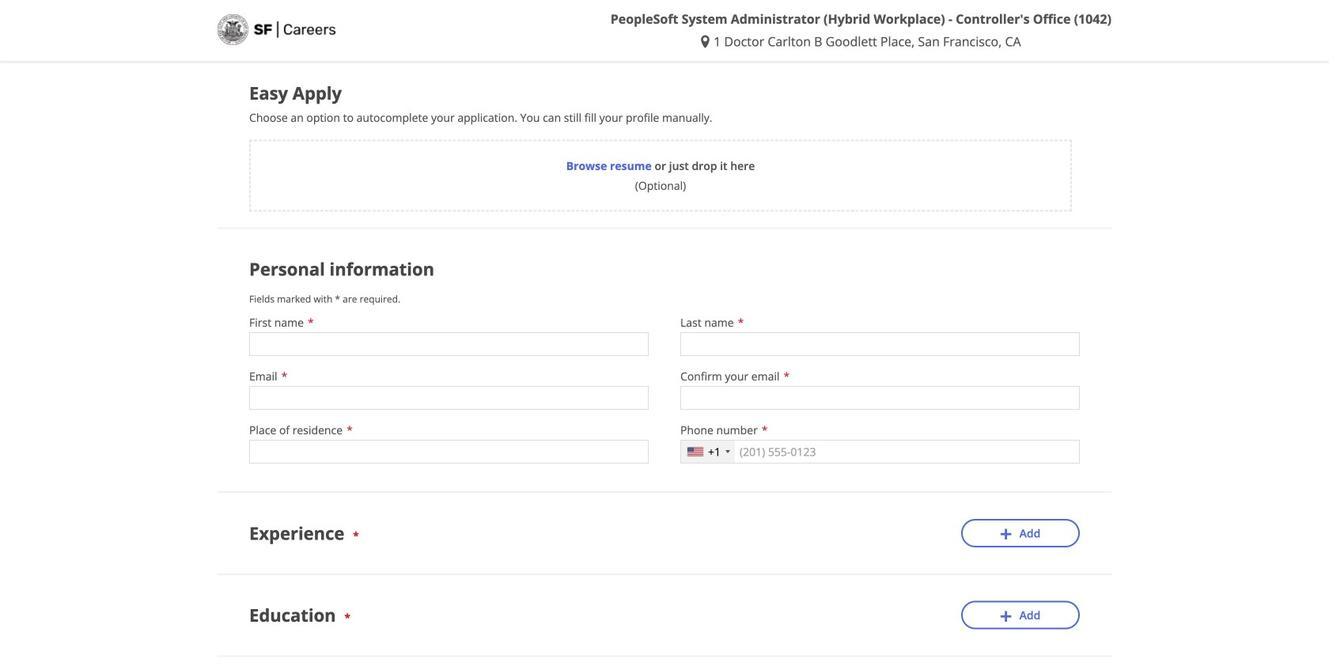 Task type: vqa. For each thing, say whether or not it's contained in the screenshot.
AECOM Logo
no



Task type: describe. For each thing, give the bounding box(es) containing it.
city and county of san francisco logo image
[[218, 14, 336, 45]]

location image
[[701, 35, 714, 48]]



